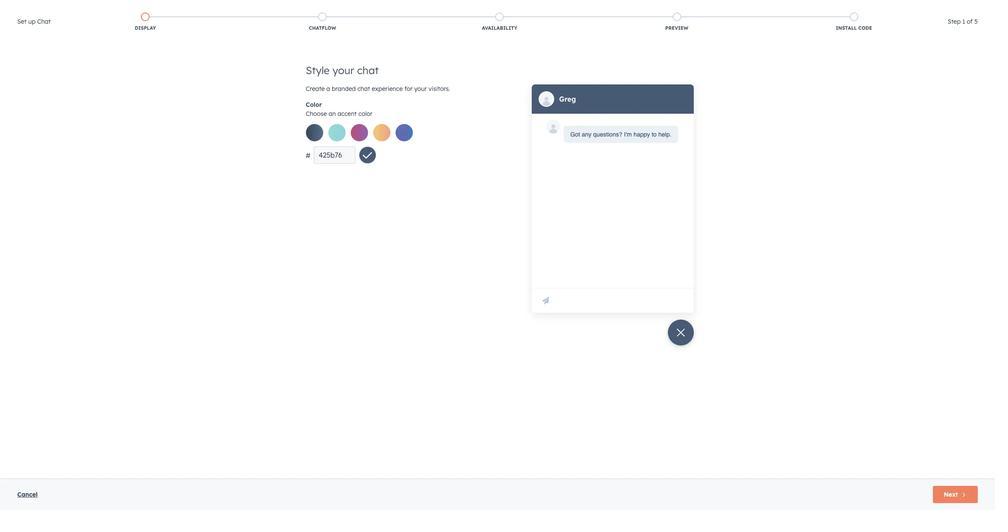 Task type: describe. For each thing, give the bounding box(es) containing it.
#
[[306, 151, 311, 160]]

got any questions? i'm happy to help.
[[571, 131, 672, 138]]

hubspot link
[[10, 23, 32, 34]]

display list item
[[57, 11, 234, 33]]

marketing hub professional trial has ended. have questions or need help?
[[27, 6, 266, 15]]

code
[[859, 25, 872, 31]]

of
[[967, 18, 973, 25]]

i'm
[[624, 131, 632, 138]]

1 horizontal spatial your
[[414, 85, 427, 93]]

help?
[[251, 6, 266, 14]]

questions
[[198, 6, 226, 14]]

ended.
[[155, 6, 178, 15]]

greg
[[559, 95, 576, 103]]

color
[[358, 110, 373, 118]]

style your chat
[[306, 64, 379, 77]]

up
[[28, 18, 36, 25]]

music button
[[941, 22, 984, 35]]

upgrade link
[[812, 22, 856, 35]]

step 1 of 5
[[948, 18, 978, 25]]

create a branded chat experience for your visitors.
[[306, 85, 450, 93]]

to inside button
[[286, 7, 291, 14]]

sales
[[292, 7, 305, 14]]

chatflow list item
[[234, 11, 411, 33]]

next
[[944, 491, 958, 499]]

1 vertical spatial chat
[[358, 85, 370, 93]]

cancel button
[[17, 490, 38, 500]]

a
[[326, 85, 330, 93]]

set up chat
[[17, 18, 51, 25]]

help.
[[659, 131, 672, 138]]

an
[[329, 110, 336, 118]]

0 horizontal spatial your
[[333, 64, 354, 77]]

install code list item
[[766, 11, 943, 33]]

or
[[227, 6, 233, 14]]

has
[[141, 6, 153, 15]]

experience
[[372, 85, 403, 93]]

got
[[571, 131, 580, 138]]

upgrade
[[827, 26, 851, 33]]

accent
[[338, 110, 357, 118]]

chatflow
[[309, 25, 336, 31]]

next button
[[933, 486, 978, 504]]



Task type: locate. For each thing, give the bounding box(es) containing it.
availability
[[482, 25, 518, 31]]

menu item
[[857, 22, 859, 35]]

hubspot image
[[16, 23, 26, 34]]

0 horizontal spatial to
[[286, 7, 291, 14]]

set up chat heading
[[17, 16, 51, 27]]

visitors.
[[429, 85, 450, 93]]

0 vertical spatial your
[[333, 64, 354, 77]]

list containing display
[[57, 11, 943, 33]]

5
[[975, 18, 978, 25]]

for
[[405, 85, 413, 93]]

preview list item
[[588, 11, 766, 33]]

preview
[[665, 25, 689, 31]]

any
[[582, 131, 592, 138]]

1 vertical spatial your
[[414, 85, 427, 93]]

calling icon button
[[860, 23, 875, 34]]

1 horizontal spatial to
[[652, 131, 657, 138]]

questions?
[[593, 131, 623, 138]]

need
[[235, 6, 249, 14]]

install code
[[836, 25, 872, 31]]

professional
[[80, 6, 123, 15]]

chat right branded
[[358, 85, 370, 93]]

chat up create a branded chat experience for your visitors.
[[357, 64, 379, 77]]

color
[[306, 101, 322, 109]]

None text field
[[314, 147, 355, 164]]

style
[[306, 64, 330, 77]]

marketing
[[27, 6, 62, 15]]

music
[[956, 25, 971, 32]]

calling icon image
[[863, 25, 871, 33]]

chat
[[37, 18, 51, 25]]

to
[[286, 7, 291, 14], [652, 131, 657, 138]]

display
[[135, 25, 156, 31]]

1 vertical spatial to
[[652, 131, 657, 138]]

availability list item
[[411, 11, 588, 33]]

your right for at the top of page
[[414, 85, 427, 93]]

color choose an accent color
[[306, 101, 373, 118]]

create
[[306, 85, 325, 93]]

talk to sales button
[[269, 5, 311, 16]]

agent says: got any questions? i'm happy to help. element
[[571, 129, 672, 140]]

your
[[333, 64, 354, 77], [414, 85, 427, 93]]

1
[[963, 18, 965, 25]]

happy
[[634, 131, 650, 138]]

menu containing music
[[812, 22, 985, 35]]

to right talk
[[286, 7, 291, 14]]

step
[[948, 18, 961, 25]]

talk to sales
[[275, 7, 305, 14]]

to left help.
[[652, 131, 657, 138]]

install
[[836, 25, 857, 31]]

choose
[[306, 110, 327, 118]]

0 vertical spatial to
[[286, 7, 291, 14]]

greg robinson image
[[947, 25, 954, 32]]

trial
[[125, 6, 139, 15]]

hub
[[64, 6, 78, 15]]

talk
[[275, 7, 284, 14]]

branded
[[332, 85, 356, 93]]

cancel
[[17, 491, 38, 499]]

your up branded
[[333, 64, 354, 77]]

0 vertical spatial chat
[[357, 64, 379, 77]]

list
[[57, 11, 943, 33]]

chat
[[357, 64, 379, 77], [358, 85, 370, 93]]

have
[[182, 6, 197, 14]]

menu
[[812, 22, 985, 35]]

set
[[17, 18, 27, 25]]



Task type: vqa. For each thing, say whether or not it's contained in the screenshot.
Select object associations
no



